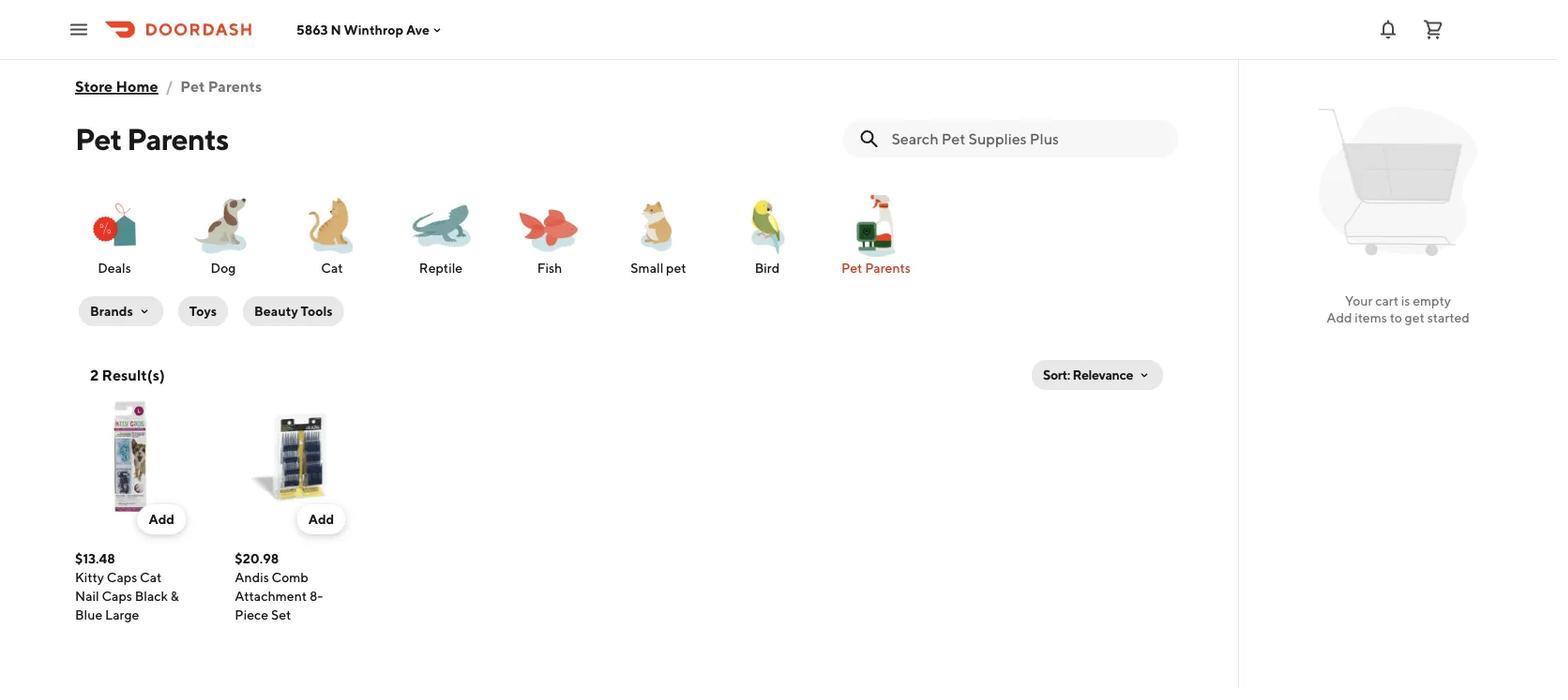 Task type: vqa. For each thing, say whether or not it's contained in the screenshot.
ORIGINAL BLEND image Add item to cart icon
no



Task type: describe. For each thing, give the bounding box(es) containing it.
add for $20.98 andis comb attachment 8- piece set
[[308, 512, 334, 527]]

attachment
[[235, 589, 307, 604]]

0 vertical spatial cat
[[321, 260, 343, 276]]

result(s)
[[102, 366, 165, 384]]

0 vertical spatial caps
[[107, 570, 137, 585]]

0 horizontal spatial pet parents
[[75, 121, 229, 156]]

add inside your cart is empty add items to get started
[[1327, 310, 1352, 326]]

0 items, open order cart image
[[1422, 18, 1445, 41]]

$13.48 kitty caps cat nail caps black & blue large
[[75, 551, 179, 623]]

2 vertical spatial parents
[[865, 260, 911, 276]]

reptile image
[[407, 191, 475, 259]]

0 vertical spatial pet
[[180, 77, 205, 95]]

cat link
[[285, 191, 379, 278]]

1 vertical spatial parents
[[127, 121, 229, 156]]

toys link
[[174, 293, 232, 330]]

store home link
[[75, 68, 158, 105]]

blue
[[75, 607, 103, 623]]

deals image
[[81, 191, 148, 259]]

pet
[[666, 260, 686, 276]]

1 vertical spatial pet parents
[[842, 260, 911, 276]]

is
[[1401, 293, 1410, 309]]

relevance
[[1073, 367, 1133, 383]]

5863 n winthrop ave
[[296, 22, 430, 37]]

notification bell image
[[1377, 18, 1400, 41]]

home
[[116, 77, 158, 95]]

$20.98
[[235, 551, 279, 567]]

small pet image
[[625, 191, 692, 259]]

beauty
[[254, 303, 298, 319]]

$13.48
[[75, 551, 115, 567]]

cat image
[[298, 191, 366, 259]]

kitty caps cat nail caps black & blue large image
[[75, 402, 186, 512]]

winthrop
[[344, 22, 403, 37]]

beauty tools link
[[239, 293, 348, 330]]

5863 n winthrop ave button
[[296, 22, 445, 37]]

brands button
[[79, 296, 163, 326]]

fish image
[[516, 191, 584, 259]]

andis comb attachment 8-piece set image
[[235, 402, 345, 512]]

dog link
[[176, 191, 270, 278]]

Search Pet Supplies Plus search field
[[892, 129, 1163, 149]]

2
[[90, 366, 99, 384]]

bird link
[[720, 191, 814, 278]]

sort: relevance
[[1043, 367, 1133, 383]]

cart
[[1375, 293, 1399, 309]]

andis
[[235, 570, 269, 585]]

reptile
[[419, 260, 463, 276]]

open menu image
[[68, 18, 90, 41]]

small pet
[[631, 260, 686, 276]]

tools
[[301, 303, 333, 319]]



Task type: locate. For each thing, give the bounding box(es) containing it.
brands
[[90, 303, 133, 319]]

pet parents
[[75, 121, 229, 156], [842, 260, 911, 276]]

pet parents down home
[[75, 121, 229, 156]]

black
[[135, 589, 168, 604]]

your
[[1345, 293, 1373, 309]]

pet parents link
[[829, 191, 923, 278]]

large
[[105, 607, 139, 623]]

add button
[[137, 505, 186, 535], [137, 505, 186, 535], [297, 505, 345, 535], [297, 505, 345, 535]]

1 horizontal spatial add
[[308, 512, 334, 527]]

small
[[631, 260, 664, 276]]

sort: relevance button
[[1032, 360, 1163, 390]]

cat up black
[[140, 570, 162, 585]]

caps right kitty
[[107, 570, 137, 585]]

toys
[[189, 303, 217, 319]]

pet right /
[[180, 77, 205, 95]]

to
[[1390, 310, 1402, 326]]

caps up large on the left
[[102, 589, 132, 604]]

cat down cat image
[[321, 260, 343, 276]]

started
[[1428, 310, 1470, 326]]

piece
[[235, 607, 268, 623]]

5863
[[296, 22, 328, 37]]

parents right /
[[208, 77, 262, 95]]

parents down /
[[127, 121, 229, 156]]

kitty
[[75, 570, 104, 585]]

cat
[[321, 260, 343, 276], [140, 570, 162, 585]]

parents
[[208, 77, 262, 95], [127, 121, 229, 156], [865, 260, 911, 276]]

1 horizontal spatial pet parents
[[842, 260, 911, 276]]

0 horizontal spatial add
[[149, 512, 174, 527]]

empty retail cart image
[[1310, 94, 1486, 270]]

toys button
[[178, 296, 228, 326]]

pet down store on the top left
[[75, 121, 122, 156]]

store
[[75, 77, 113, 95]]

pet parents image
[[842, 191, 910, 259]]

1 vertical spatial caps
[[102, 589, 132, 604]]

2 vertical spatial pet
[[842, 260, 862, 276]]

1 horizontal spatial pet
[[180, 77, 205, 95]]

small pet link
[[612, 191, 705, 278]]

8-
[[309, 589, 323, 604]]

fish
[[537, 260, 562, 276]]

add
[[1327, 310, 1352, 326], [149, 512, 174, 527], [308, 512, 334, 527]]

2 result(s)
[[90, 366, 165, 384]]

dog image
[[190, 191, 257, 259]]

comb
[[272, 570, 309, 585]]

add down the your
[[1327, 310, 1352, 326]]

caps
[[107, 570, 137, 585], [102, 589, 132, 604]]

2 horizontal spatial pet
[[842, 260, 862, 276]]

ave
[[406, 22, 430, 37]]

0 vertical spatial parents
[[208, 77, 262, 95]]

dog
[[211, 260, 236, 276]]

parents down pet parents image
[[865, 260, 911, 276]]

pet down pet parents image
[[842, 260, 862, 276]]

store home / pet parents
[[75, 77, 262, 95]]

add for $13.48 kitty caps cat nail caps black & blue large
[[149, 512, 174, 527]]

1 vertical spatial pet
[[75, 121, 122, 156]]

items
[[1355, 310, 1387, 326]]

empty
[[1413, 293, 1451, 309]]

pet
[[180, 77, 205, 95], [75, 121, 122, 156], [842, 260, 862, 276]]

cat inside $13.48 kitty caps cat nail caps black & blue large
[[140, 570, 162, 585]]

0 horizontal spatial cat
[[140, 570, 162, 585]]

reptile link
[[394, 191, 488, 278]]

bird
[[755, 260, 780, 276]]

your cart is empty add items to get started
[[1327, 293, 1470, 326]]

pet parents down pet parents image
[[842, 260, 911, 276]]

sort:
[[1043, 367, 1070, 383]]

get
[[1405, 310, 1425, 326]]

fish link
[[503, 191, 597, 278]]

nail
[[75, 589, 99, 604]]

&
[[171, 589, 179, 604]]

set
[[271, 607, 291, 623]]

$20.98 andis comb attachment 8- piece set
[[235, 551, 323, 623]]

deals link
[[68, 191, 161, 278]]

add up $13.48 kitty caps cat nail caps black & blue large at the left of the page
[[149, 512, 174, 527]]

beauty tools button
[[243, 296, 344, 326]]

0 vertical spatial pet parents
[[75, 121, 229, 156]]

beauty tools
[[254, 303, 333, 319]]

add up comb
[[308, 512, 334, 527]]

2 horizontal spatial add
[[1327, 310, 1352, 326]]

n
[[331, 22, 341, 37]]

1 horizontal spatial cat
[[321, 260, 343, 276]]

bird image
[[734, 191, 801, 259]]

0 horizontal spatial pet
[[75, 121, 122, 156]]

deals
[[98, 260, 131, 276]]

1 vertical spatial cat
[[140, 570, 162, 585]]

/
[[166, 77, 173, 95]]



